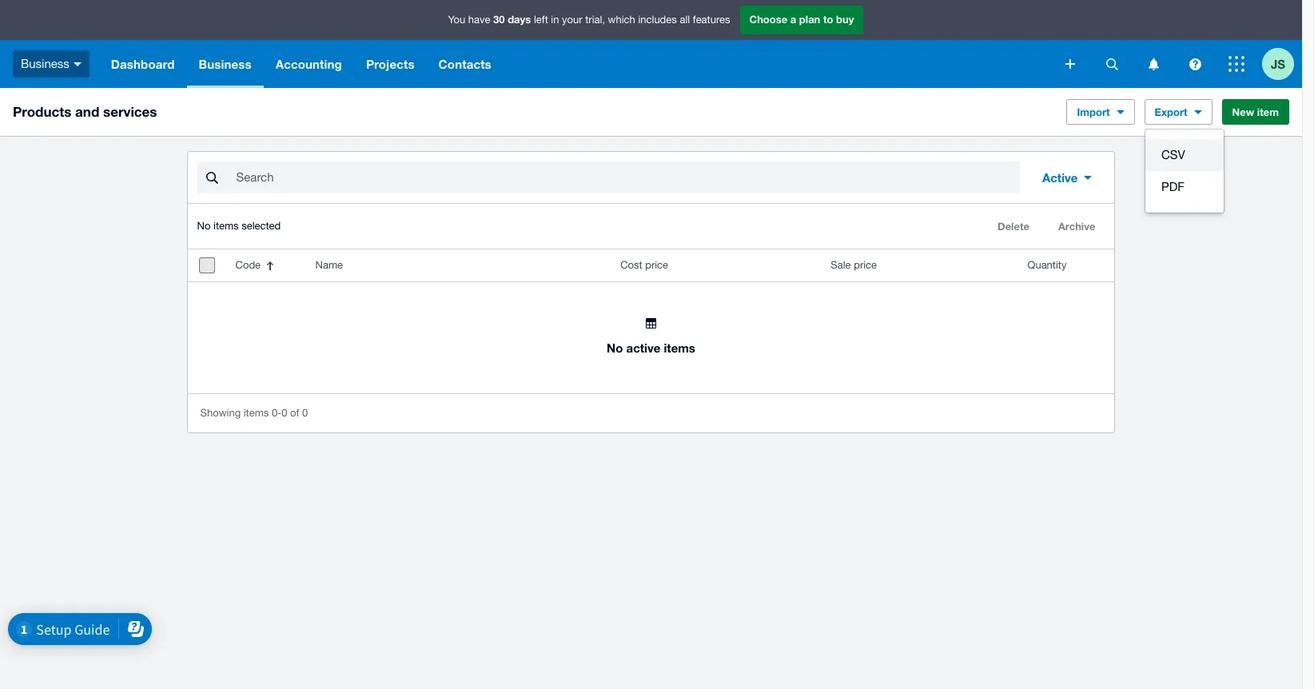 Task type: describe. For each thing, give the bounding box(es) containing it.
export button
[[1144, 99, 1212, 125]]

name
[[315, 259, 343, 271]]

new
[[1232, 106, 1254, 118]]

delete button
[[988, 213, 1039, 239]]

of
[[290, 407, 299, 419]]

features
[[693, 14, 730, 26]]

accounting button
[[264, 40, 354, 88]]

banner containing js
[[0, 0, 1302, 88]]

sale price button
[[678, 249, 887, 281]]

no items selected
[[197, 220, 281, 232]]

trial,
[[585, 14, 605, 26]]

projects button
[[354, 40, 427, 88]]

plan
[[799, 13, 820, 26]]

buy
[[836, 13, 854, 26]]

no for no active items
[[607, 340, 623, 355]]

to
[[823, 13, 833, 26]]

code button
[[226, 249, 306, 281]]

dashboard link
[[99, 40, 187, 88]]

code
[[235, 259, 261, 271]]

quantity
[[1028, 259, 1067, 271]]

delete
[[998, 220, 1030, 233]]

list box containing csv
[[1146, 130, 1224, 213]]

days
[[508, 13, 531, 26]]

which
[[608, 14, 635, 26]]

sale
[[831, 259, 851, 271]]

active
[[1042, 170, 1078, 185]]

1 0 from the left
[[282, 407, 287, 419]]

contacts
[[439, 57, 491, 71]]

services
[[103, 103, 157, 120]]

0-
[[272, 407, 282, 419]]

left
[[534, 14, 548, 26]]

2 0 from the left
[[302, 407, 308, 419]]

choose
[[749, 13, 788, 26]]

new item
[[1232, 106, 1279, 118]]

showing items 0-0 of 0
[[200, 407, 308, 419]]

active
[[626, 340, 661, 355]]

active button
[[1030, 161, 1105, 193]]

selected
[[242, 220, 281, 232]]

js button
[[1262, 40, 1302, 88]]

contacts button
[[427, 40, 503, 88]]

new item button
[[1222, 99, 1289, 125]]

includes
[[638, 14, 677, 26]]

cost price
[[620, 259, 668, 271]]

csv
[[1162, 148, 1185, 161]]

1 vertical spatial items
[[664, 340, 695, 355]]

and
[[75, 103, 99, 120]]



Task type: locate. For each thing, give the bounding box(es) containing it.
navigation
[[99, 40, 1054, 88]]

no inside list of items with cost price, sale price and quantity element
[[607, 340, 623, 355]]

price for sale price
[[854, 259, 877, 271]]

price inside cost price "button"
[[645, 259, 668, 271]]

dashboard
[[111, 57, 175, 71]]

your
[[562, 14, 582, 26]]

0 vertical spatial no
[[197, 220, 211, 232]]

projects
[[366, 57, 415, 71]]

have
[[468, 14, 490, 26]]

0 horizontal spatial business
[[21, 57, 69, 70]]

no for no items selected
[[197, 220, 211, 232]]

price for cost price
[[645, 259, 668, 271]]

js
[[1271, 56, 1285, 71]]

a
[[790, 13, 796, 26]]

you
[[448, 14, 465, 26]]

1 horizontal spatial no
[[607, 340, 623, 355]]

cost
[[620, 259, 642, 271]]

all
[[680, 14, 690, 26]]

business button
[[187, 40, 264, 88]]

1 vertical spatial no
[[607, 340, 623, 355]]

1 price from the left
[[645, 259, 668, 271]]

price right sale
[[854, 259, 877, 271]]

archive button
[[1049, 213, 1105, 239]]

no left active
[[607, 340, 623, 355]]

items for showing items 0-0 of 0
[[244, 407, 269, 419]]

items left selected
[[213, 220, 239, 232]]

0 left of
[[282, 407, 287, 419]]

group containing csv
[[1146, 130, 1224, 213]]

csv button
[[1146, 139, 1224, 171]]

pdf
[[1162, 180, 1185, 193]]

price
[[645, 259, 668, 271], [854, 259, 877, 271]]

price right cost
[[645, 259, 668, 271]]

list box
[[1146, 130, 1224, 213]]

products
[[13, 103, 71, 120]]

svg image
[[1229, 56, 1245, 72], [1106, 58, 1118, 70], [1148, 58, 1159, 70], [1189, 58, 1201, 70], [1066, 59, 1075, 69]]

0 vertical spatial items
[[213, 220, 239, 232]]

2 vertical spatial items
[[244, 407, 269, 419]]

products and services
[[13, 103, 157, 120]]

Search search field
[[235, 162, 1020, 193]]

quantity button
[[887, 249, 1076, 281]]

1 horizontal spatial 0
[[302, 407, 308, 419]]

navigation containing dashboard
[[99, 40, 1054, 88]]

item
[[1257, 106, 1279, 118]]

0
[[282, 407, 287, 419], [302, 407, 308, 419]]

import
[[1077, 106, 1110, 118]]

sale price
[[831, 259, 877, 271]]

business inside dropdown button
[[199, 57, 252, 71]]

showing
[[200, 407, 241, 419]]

0 horizontal spatial items
[[213, 220, 239, 232]]

banner
[[0, 0, 1302, 88]]

no
[[197, 220, 211, 232], [607, 340, 623, 355]]

no left selected
[[197, 220, 211, 232]]

accounting
[[276, 57, 342, 71]]

name button
[[306, 249, 465, 281]]

business button
[[0, 40, 99, 88]]

items left the 0-
[[244, 407, 269, 419]]

svg image
[[73, 62, 81, 66]]

items right active
[[664, 340, 695, 355]]

0 horizontal spatial 0
[[282, 407, 287, 419]]

choose a plan to buy
[[749, 13, 854, 26]]

1 horizontal spatial price
[[854, 259, 877, 271]]

1 horizontal spatial business
[[199, 57, 252, 71]]

you have 30 days left in your trial, which includes all features
[[448, 13, 730, 26]]

import button
[[1067, 99, 1135, 125]]

30
[[493, 13, 505, 26]]

export
[[1155, 106, 1188, 118]]

0 horizontal spatial price
[[645, 259, 668, 271]]

0 horizontal spatial no
[[197, 220, 211, 232]]

list of items with cost price, sale price and quantity element
[[188, 249, 1115, 393]]

pdf button
[[1146, 171, 1224, 203]]

archive
[[1058, 220, 1096, 233]]

items for no items selected
[[213, 220, 239, 232]]

0 right of
[[302, 407, 308, 419]]

1 horizontal spatial items
[[244, 407, 269, 419]]

no active items
[[607, 340, 695, 355]]

cost price button
[[465, 249, 678, 281]]

2 horizontal spatial items
[[664, 340, 695, 355]]

price inside the sale price "button"
[[854, 259, 877, 271]]

items
[[213, 220, 239, 232], [664, 340, 695, 355], [244, 407, 269, 419]]

2 price from the left
[[854, 259, 877, 271]]

group
[[1146, 130, 1224, 213]]

business
[[21, 57, 69, 70], [199, 57, 252, 71]]

business inside popup button
[[21, 57, 69, 70]]

in
[[551, 14, 559, 26]]



Task type: vqa. For each thing, say whether or not it's contained in the screenshot.
the topmost (us)
no



